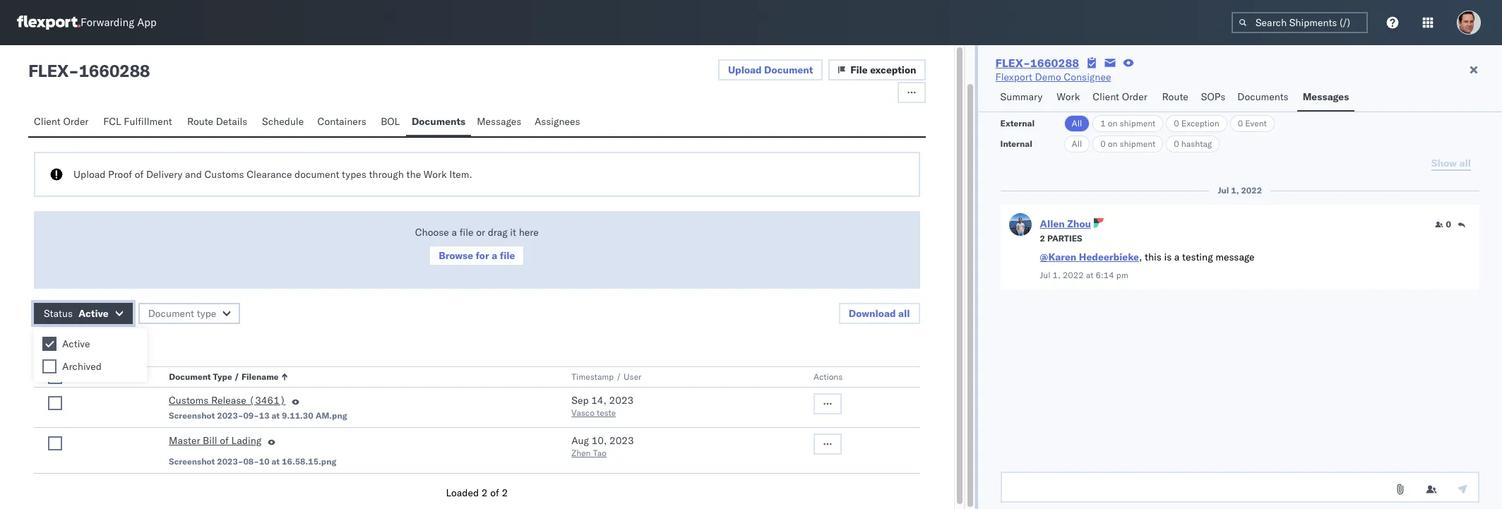 Task type: vqa. For each thing, say whether or not it's contained in the screenshot.
Aug 10, 2023 At
yes



Task type: locate. For each thing, give the bounding box(es) containing it.
1 vertical spatial 2023-
[[217, 456, 243, 467]]

assignees
[[535, 115, 580, 128]]

item.
[[449, 168, 472, 181]]

details
[[216, 115, 247, 128]]

tao
[[593, 448, 607, 458]]

None checkbox
[[42, 359, 57, 374], [48, 370, 62, 384], [48, 396, 62, 410], [48, 436, 62, 451], [42, 359, 57, 374], [48, 370, 62, 384], [48, 396, 62, 410], [48, 436, 62, 451]]

containers
[[317, 115, 366, 128]]

1 horizontal spatial a
[[492, 249, 497, 262]]

0 horizontal spatial /
[[234, 372, 239, 382]]

1 vertical spatial all button
[[1064, 136, 1090, 153]]

shipment up 0 on shipment
[[1120, 118, 1156, 129]]

order left fcl
[[63, 115, 89, 128]]

document
[[764, 64, 813, 76], [148, 307, 194, 320], [169, 372, 211, 382]]

browse
[[439, 249, 473, 262]]

timestamp / user button
[[569, 369, 785, 383]]

2023 for aug 10, 2023
[[610, 434, 634, 447]]

allen
[[1040, 218, 1065, 230]]

documents button
[[1232, 84, 1297, 112], [406, 109, 471, 136]]

client order left fcl
[[34, 115, 89, 128]]

of right loaded
[[490, 487, 499, 499]]

1 vertical spatial messages
[[477, 115, 521, 128]]

jul up message
[[1218, 185, 1229, 196]]

screenshot
[[169, 410, 215, 421], [169, 456, 215, 467]]

1 vertical spatial on
[[1108, 138, 1118, 149]]

0 vertical spatial work
[[1057, 90, 1080, 103]]

0 horizontal spatial jul
[[1040, 270, 1051, 280]]

order
[[1122, 90, 1148, 103], [63, 115, 89, 128]]

None text field
[[1001, 472, 1480, 503]]

document type / filename button
[[166, 369, 543, 383]]

a right the is
[[1174, 251, 1180, 263]]

here
[[519, 226, 539, 239]]

1 vertical spatial route
[[187, 115, 213, 128]]

at left 6:14
[[1086, 270, 1094, 280]]

2 shipment from the top
[[1120, 138, 1156, 149]]

2023 for sep 14, 2023
[[609, 394, 634, 407]]

1 horizontal spatial route
[[1162, 90, 1189, 103]]

screenshot down master at left bottom
[[169, 456, 215, 467]]

0 vertical spatial at
[[1086, 270, 1094, 280]]

1 vertical spatial order
[[63, 115, 89, 128]]

uploaded
[[34, 339, 79, 352]]

1660288
[[1030, 56, 1079, 70], [79, 60, 150, 81]]

user
[[624, 372, 642, 382]]

1 vertical spatial at
[[272, 410, 280, 421]]

jul
[[1218, 185, 1229, 196], [1040, 270, 1051, 280]]

1 horizontal spatial client order
[[1093, 90, 1148, 103]]

upload inside button
[[728, 64, 762, 76]]

at for aug 10, 2023
[[272, 456, 280, 467]]

1660288 down forwarding app
[[79, 60, 150, 81]]

all button left 1
[[1064, 115, 1090, 132]]

2023
[[609, 394, 634, 407], [610, 434, 634, 447]]

for
[[476, 249, 489, 262]]

1 all button from the top
[[1064, 115, 1090, 132]]

0
[[1174, 118, 1179, 129], [1238, 118, 1243, 129], [1101, 138, 1106, 149], [1174, 138, 1179, 149], [1446, 219, 1451, 230]]

a right for
[[492, 249, 497, 262]]

fcl
[[103, 115, 121, 128]]

route up 0 exception at the top of page
[[1162, 90, 1189, 103]]

2022 down "0 event"
[[1241, 185, 1262, 196]]

on right 1
[[1108, 118, 1118, 129]]

customs release (3461)
[[169, 394, 286, 407]]

flex-
[[996, 56, 1030, 70]]

1 2023- from the top
[[217, 410, 243, 421]]

0 vertical spatial all
[[1072, 118, 1082, 129]]

1 vertical spatial file
[[500, 249, 515, 262]]

1 vertical spatial of
[[220, 434, 229, 447]]

1 horizontal spatial of
[[220, 434, 229, 447]]

1 horizontal spatial file
[[500, 249, 515, 262]]

delivery
[[146, 168, 182, 181]]

document for document type / filename
[[169, 372, 211, 382]]

0 vertical spatial order
[[1122, 90, 1148, 103]]

on
[[1108, 118, 1118, 129], [1108, 138, 1118, 149]]

0 for 0 on shipment
[[1101, 138, 1106, 149]]

jul down '@karen'
[[1040, 270, 1051, 280]]

1 horizontal spatial messages
[[1303, 90, 1349, 103]]

documents up 'event'
[[1238, 90, 1289, 103]]

shipment down 1 on shipment
[[1120, 138, 1156, 149]]

all down work button
[[1072, 138, 1082, 149]]

0 vertical spatial 2023
[[609, 394, 634, 407]]

1 vertical spatial jul
[[1040, 270, 1051, 280]]

client up 1
[[1093, 90, 1119, 103]]

of right 'proof' at top
[[135, 168, 144, 181]]

client down flex in the left of the page
[[34, 115, 61, 128]]

file down it on the left top
[[500, 249, 515, 262]]

1 vertical spatial all
[[1072, 138, 1082, 149]]

1 vertical spatial 1,
[[1053, 270, 1061, 280]]

lading
[[231, 434, 262, 447]]

all left 1
[[1072, 118, 1082, 129]]

testing
[[1182, 251, 1213, 263]]

Search Shipments (/) text field
[[1232, 12, 1368, 33]]

0 horizontal spatial file
[[460, 226, 474, 239]]

0 horizontal spatial route
[[187, 115, 213, 128]]

all
[[1072, 118, 1082, 129], [1072, 138, 1082, 149]]

client order up 1 on shipment
[[1093, 90, 1148, 103]]

file left or
[[460, 226, 474, 239]]

0 horizontal spatial 1660288
[[79, 60, 150, 81]]

,
[[1139, 251, 1142, 263]]

1 horizontal spatial 1,
[[1231, 185, 1239, 196]]

0 vertical spatial documents
[[1238, 90, 1289, 103]]

flexport demo consignee
[[996, 71, 1111, 83]]

1 horizontal spatial /
[[616, 372, 622, 382]]

customs
[[204, 168, 244, 181], [169, 394, 209, 407]]

at right 13
[[272, 410, 280, 421]]

active up files
[[78, 307, 109, 320]]

consignee
[[1064, 71, 1111, 83]]

flex-1660288
[[996, 56, 1079, 70]]

1660288 up flexport demo consignee
[[1030, 56, 1079, 70]]

external
[[1001, 118, 1035, 129]]

1 shipment from the top
[[1120, 118, 1156, 129]]

route button
[[1157, 84, 1196, 112]]

0 horizontal spatial documents
[[412, 115, 466, 128]]

master bill of lading
[[169, 434, 262, 447]]

2 vertical spatial at
[[272, 456, 280, 467]]

choose a file or drag it here
[[415, 226, 539, 239]]

0 exception
[[1174, 118, 1220, 129]]

route for route
[[1162, 90, 1189, 103]]

filename
[[241, 372, 279, 382]]

@karen
[[1040, 251, 1077, 263]]

0 horizontal spatial 1,
[[1053, 270, 1061, 280]]

1 all from the top
[[1072, 118, 1082, 129]]

2 vertical spatial document
[[169, 372, 211, 382]]

0 horizontal spatial messages button
[[471, 109, 529, 136]]

screenshot 2023-08-10 at 16.58.15.png
[[169, 456, 336, 467]]

0 vertical spatial all button
[[1064, 115, 1090, 132]]

master bill of lading link
[[169, 434, 262, 451]]

2 all button from the top
[[1064, 136, 1090, 153]]

or
[[476, 226, 485, 239]]

event
[[1245, 118, 1267, 129]]

1, down '@karen'
[[1053, 270, 1061, 280]]

1 on from the top
[[1108, 118, 1118, 129]]

at right 10
[[272, 456, 280, 467]]

work down flexport demo consignee
[[1057, 90, 1080, 103]]

0 inside button
[[1446, 219, 1451, 230]]

route left details on the top
[[187, 115, 213, 128]]

document for document type
[[148, 307, 194, 320]]

0 vertical spatial jul
[[1218, 185, 1229, 196]]

loaded 2 of 2
[[446, 487, 508, 499]]

/ right the type
[[234, 372, 239, 382]]

1 horizontal spatial upload
[[728, 64, 762, 76]]

0 vertical spatial document
[[764, 64, 813, 76]]

1 vertical spatial customs
[[169, 394, 209, 407]]

2023- for aug
[[217, 456, 243, 467]]

0 vertical spatial on
[[1108, 118, 1118, 129]]

all
[[898, 307, 910, 320]]

sops button
[[1196, 84, 1232, 112]]

0 vertical spatial route
[[1162, 90, 1189, 103]]

document
[[295, 168, 339, 181]]

2023- down release at the left bottom
[[217, 410, 243, 421]]

a right choose
[[452, 226, 457, 239]]

2 2023- from the top
[[217, 456, 243, 467]]

0 vertical spatial client order
[[1093, 90, 1148, 103]]

zhen
[[572, 448, 591, 458]]

0 vertical spatial messages
[[1303, 90, 1349, 103]]

0 for 0 hashtag
[[1174, 138, 1179, 149]]

summary
[[1001, 90, 1043, 103]]

2 parties
[[1040, 233, 1082, 244]]

download all button
[[839, 303, 920, 324]]

document left type at the left of page
[[148, 307, 194, 320]]

1 horizontal spatial client
[[1093, 90, 1119, 103]]

0 horizontal spatial work
[[424, 168, 447, 181]]

2 / from the left
[[616, 372, 622, 382]]

1 vertical spatial screenshot
[[169, 456, 215, 467]]

1 vertical spatial client order
[[34, 115, 89, 128]]

1 vertical spatial shipment
[[1120, 138, 1156, 149]]

0 vertical spatial 2022
[[1241, 185, 1262, 196]]

0 vertical spatial shipment
[[1120, 118, 1156, 129]]

0 horizontal spatial messages
[[477, 115, 521, 128]]

document left the type
[[169, 372, 211, 382]]

0 horizontal spatial of
[[135, 168, 144, 181]]

jul 1, 2022
[[1218, 185, 1262, 196]]

download all
[[849, 307, 910, 320]]

bill
[[203, 434, 217, 447]]

flex
[[28, 60, 69, 81]]

0 horizontal spatial upload
[[73, 168, 106, 181]]

documents button up 'event'
[[1232, 84, 1297, 112]]

1 horizontal spatial order
[[1122, 90, 1148, 103]]

1 vertical spatial document
[[148, 307, 194, 320]]

types
[[342, 168, 366, 181]]

0 vertical spatial upload
[[728, 64, 762, 76]]

client order button left fcl
[[28, 109, 98, 136]]

1 horizontal spatial jul
[[1218, 185, 1229, 196]]

flexport. image
[[17, 16, 81, 30]]

1 horizontal spatial work
[[1057, 90, 1080, 103]]

2023 up "teste"
[[609, 394, 634, 407]]

2 screenshot from the top
[[169, 456, 215, 467]]

2 horizontal spatial of
[[490, 487, 499, 499]]

2 all from the top
[[1072, 138, 1082, 149]]

2023 right 10,
[[610, 434, 634, 447]]

1 screenshot from the top
[[169, 410, 215, 421]]

@karen hedeerbieke , this is a testing message jul 1, 2022 at 6:14 pm
[[1040, 251, 1255, 280]]

type
[[213, 372, 232, 382]]

customs right and
[[204, 168, 244, 181]]

of inside the master bill of lading link
[[220, 434, 229, 447]]

0 for 0 exception
[[1174, 118, 1179, 129]]

0 vertical spatial screenshot
[[169, 410, 215, 421]]

0 horizontal spatial client order button
[[28, 109, 98, 136]]

2023- down the master bill of lading link
[[217, 456, 243, 467]]

jul inside '@karen hedeerbieke , this is a testing message jul 1, 2022 at 6:14 pm'
[[1040, 270, 1051, 280]]

0 vertical spatial of
[[135, 168, 144, 181]]

work right the
[[424, 168, 447, 181]]

1 / from the left
[[234, 372, 239, 382]]

1 horizontal spatial client order button
[[1087, 84, 1157, 112]]

demo
[[1035, 71, 1061, 83]]

upload document button
[[718, 59, 823, 81]]

screenshot up master at left bottom
[[169, 410, 215, 421]]

all button for 1
[[1064, 115, 1090, 132]]

documents right "bol" 'button'
[[412, 115, 466, 128]]

documents button right bol on the left top of page
[[406, 109, 471, 136]]

1, up message
[[1231, 185, 1239, 196]]

2 vertical spatial of
[[490, 487, 499, 499]]

all button
[[1064, 115, 1090, 132], [1064, 136, 1090, 153]]

documents
[[1238, 90, 1289, 103], [412, 115, 466, 128]]

is
[[1164, 251, 1172, 263]]

0 vertical spatial 2023-
[[217, 410, 243, 421]]

1 vertical spatial 2022
[[1063, 270, 1084, 280]]

forwarding app
[[81, 16, 157, 29]]

messages for rightmost messages button
[[1303, 90, 1349, 103]]

customs left release at the left bottom
[[169, 394, 209, 407]]

2023 inside sep 14, 2023 vasco teste
[[609, 394, 634, 407]]

allen zhou
[[1040, 218, 1091, 230]]

active up archived
[[62, 338, 90, 350]]

2023 inside aug 10, 2023 zhen tao
[[610, 434, 634, 447]]

2022 down '@karen'
[[1063, 270, 1084, 280]]

0 vertical spatial 1,
[[1231, 185, 1239, 196]]

file
[[460, 226, 474, 239], [500, 249, 515, 262]]

uploaded files ∙ 2
[[34, 339, 120, 352]]

1 vertical spatial 2023
[[610, 434, 634, 447]]

order up 1 on shipment
[[1122, 90, 1148, 103]]

2 horizontal spatial a
[[1174, 251, 1180, 263]]

client order button up 1 on shipment
[[1087, 84, 1157, 112]]

2022
[[1241, 185, 1262, 196], [1063, 270, 1084, 280]]

route
[[1162, 90, 1189, 103], [187, 115, 213, 128]]

forwarding app link
[[17, 16, 157, 30]]

of for bill
[[220, 434, 229, 447]]

2 on from the top
[[1108, 138, 1118, 149]]

1, inside '@karen hedeerbieke , this is a testing message jul 1, 2022 at 6:14 pm'
[[1053, 270, 1061, 280]]

/ left user
[[616, 372, 622, 382]]

upload for upload proof of delivery and customs clearance document types through the work item.
[[73, 168, 106, 181]]

file exception button
[[829, 59, 926, 81], [829, 59, 926, 81]]

0 horizontal spatial 2022
[[1063, 270, 1084, 280]]

1 horizontal spatial messages button
[[1297, 84, 1355, 112]]

None checkbox
[[42, 337, 57, 351]]

client order button
[[1087, 84, 1157, 112], [28, 109, 98, 136]]

0 horizontal spatial client
[[34, 115, 61, 128]]

hashtag
[[1181, 138, 1212, 149]]

all button down work button
[[1064, 136, 1090, 153]]

shipment
[[1120, 118, 1156, 129], [1120, 138, 1156, 149]]

on down 1 on shipment
[[1108, 138, 1118, 149]]

document left file
[[764, 64, 813, 76]]

all button for 0
[[1064, 136, 1090, 153]]

1 vertical spatial upload
[[73, 168, 106, 181]]

of right bill
[[220, 434, 229, 447]]



Task type: describe. For each thing, give the bounding box(es) containing it.
proof
[[108, 168, 132, 181]]

route for route details
[[187, 115, 213, 128]]

master
[[169, 434, 200, 447]]

∙
[[105, 339, 111, 352]]

bol
[[381, 115, 400, 128]]

forwarding
[[81, 16, 134, 29]]

14,
[[591, 394, 607, 407]]

0 for 0 event
[[1238, 118, 1243, 129]]

0 horizontal spatial a
[[452, 226, 457, 239]]

at for sep 14, 2023
[[272, 410, 280, 421]]

fcl fulfillment button
[[98, 109, 181, 136]]

file exception
[[851, 64, 916, 76]]

aug
[[572, 434, 589, 447]]

6:14
[[1096, 270, 1114, 280]]

allen zhou button
[[1040, 218, 1091, 230]]

zhou
[[1067, 218, 1091, 230]]

0 vertical spatial client
[[1093, 90, 1119, 103]]

/ inside the document type / filename button
[[234, 372, 239, 382]]

pm
[[1116, 270, 1128, 280]]

0 for 0
[[1446, 219, 1451, 230]]

/ inside timestamp / user button
[[616, 372, 622, 382]]

0 event
[[1238, 118, 1267, 129]]

it
[[510, 226, 516, 239]]

on for 0
[[1108, 138, 1118, 149]]

document type / filename
[[169, 372, 279, 382]]

08-
[[243, 456, 259, 467]]

flex-1660288 link
[[996, 56, 1079, 70]]

schedule
[[262, 115, 304, 128]]

actions
[[813, 372, 843, 382]]

1 horizontal spatial 2022
[[1241, 185, 1262, 196]]

containers button
[[312, 109, 375, 136]]

and
[[185, 168, 202, 181]]

summary button
[[995, 84, 1051, 112]]

at inside '@karen hedeerbieke , this is a testing message jul 1, 2022 at 6:14 pm'
[[1086, 270, 1094, 280]]

flexport demo consignee link
[[996, 70, 1111, 84]]

through
[[369, 168, 404, 181]]

timestamp
[[572, 372, 614, 382]]

0 button
[[1435, 219, 1451, 230]]

0 vertical spatial customs
[[204, 168, 244, 181]]

route details
[[187, 115, 247, 128]]

sops
[[1201, 90, 1226, 103]]

a inside '@karen hedeerbieke , this is a testing message jul 1, 2022 at 6:14 pm'
[[1174, 251, 1180, 263]]

sep 14, 2023 vasco teste
[[572, 394, 634, 418]]

release
[[211, 394, 246, 407]]

1 vertical spatial active
[[62, 338, 90, 350]]

fulfillment
[[124, 115, 172, 128]]

fcl fulfillment
[[103, 115, 172, 128]]

document type
[[148, 307, 216, 320]]

0 horizontal spatial documents button
[[406, 109, 471, 136]]

1 vertical spatial documents
[[412, 115, 466, 128]]

hedeerbieke
[[1079, 251, 1139, 263]]

of for 2
[[490, 487, 499, 499]]

10
[[259, 456, 270, 467]]

all for 1
[[1072, 118, 1082, 129]]

customs release (3461) link
[[169, 393, 286, 410]]

messages for messages button to the left
[[477, 115, 521, 128]]

screenshot for sep
[[169, 410, 215, 421]]

customs inside customs release (3461) link
[[169, 394, 209, 407]]

all for 0
[[1072, 138, 1082, 149]]

vasco
[[572, 408, 595, 418]]

document type button
[[138, 303, 240, 324]]

work button
[[1051, 84, 1087, 112]]

09-
[[243, 410, 259, 421]]

@karen hedeerbieke button
[[1040, 251, 1139, 263]]

app
[[137, 16, 157, 29]]

file
[[851, 64, 868, 76]]

16.58.15.png
[[282, 456, 336, 467]]

2 inside button
[[1040, 233, 1045, 244]]

1 vertical spatial work
[[424, 168, 447, 181]]

on for 1
[[1108, 118, 1118, 129]]

shipment for 0 on shipment
[[1120, 138, 1156, 149]]

this
[[1145, 251, 1162, 263]]

0 on shipment
[[1101, 138, 1156, 149]]

13
[[259, 410, 270, 421]]

status
[[44, 307, 73, 320]]

0 horizontal spatial order
[[63, 115, 89, 128]]

shipment for 1 on shipment
[[1120, 118, 1156, 129]]

document inside upload document button
[[764, 64, 813, 76]]

status active
[[44, 307, 109, 320]]

-
[[69, 60, 79, 81]]

work inside button
[[1057, 90, 1080, 103]]

schedule button
[[256, 109, 312, 136]]

choose
[[415, 226, 449, 239]]

teste
[[597, 408, 616, 418]]

browse for a file
[[439, 249, 515, 262]]

loaded
[[446, 487, 479, 499]]

file inside button
[[500, 249, 515, 262]]

bol button
[[375, 109, 406, 136]]

1
[[1101, 118, 1106, 129]]

0 horizontal spatial client order
[[34, 115, 89, 128]]

sep
[[572, 394, 589, 407]]

0 vertical spatial active
[[78, 307, 109, 320]]

screenshot for aug
[[169, 456, 215, 467]]

1 horizontal spatial 1660288
[[1030, 56, 1079, 70]]

of for proof
[[135, 168, 144, 181]]

the
[[407, 168, 421, 181]]

upload proof of delivery and customs clearance document types through the work item.
[[73, 168, 472, 181]]

files
[[82, 339, 102, 352]]

upload document
[[728, 64, 813, 76]]

exception
[[1181, 118, 1220, 129]]

upload for upload document
[[728, 64, 762, 76]]

9.11.30
[[282, 410, 313, 421]]

1 vertical spatial client
[[34, 115, 61, 128]]

2 parties button
[[1040, 232, 1082, 244]]

2022 inside '@karen hedeerbieke , this is a testing message jul 1, 2022 at 6:14 pm'
[[1063, 270, 1084, 280]]

1 horizontal spatial documents
[[1238, 90, 1289, 103]]

screenshot 2023-09-13 at 9.11.30 am.png
[[169, 410, 347, 421]]

download
[[849, 307, 896, 320]]

a inside button
[[492, 249, 497, 262]]

clearance
[[247, 168, 292, 181]]

(3461)
[[249, 394, 286, 407]]

0 vertical spatial file
[[460, 226, 474, 239]]

1 horizontal spatial documents button
[[1232, 84, 1297, 112]]

2023- for sep
[[217, 410, 243, 421]]



